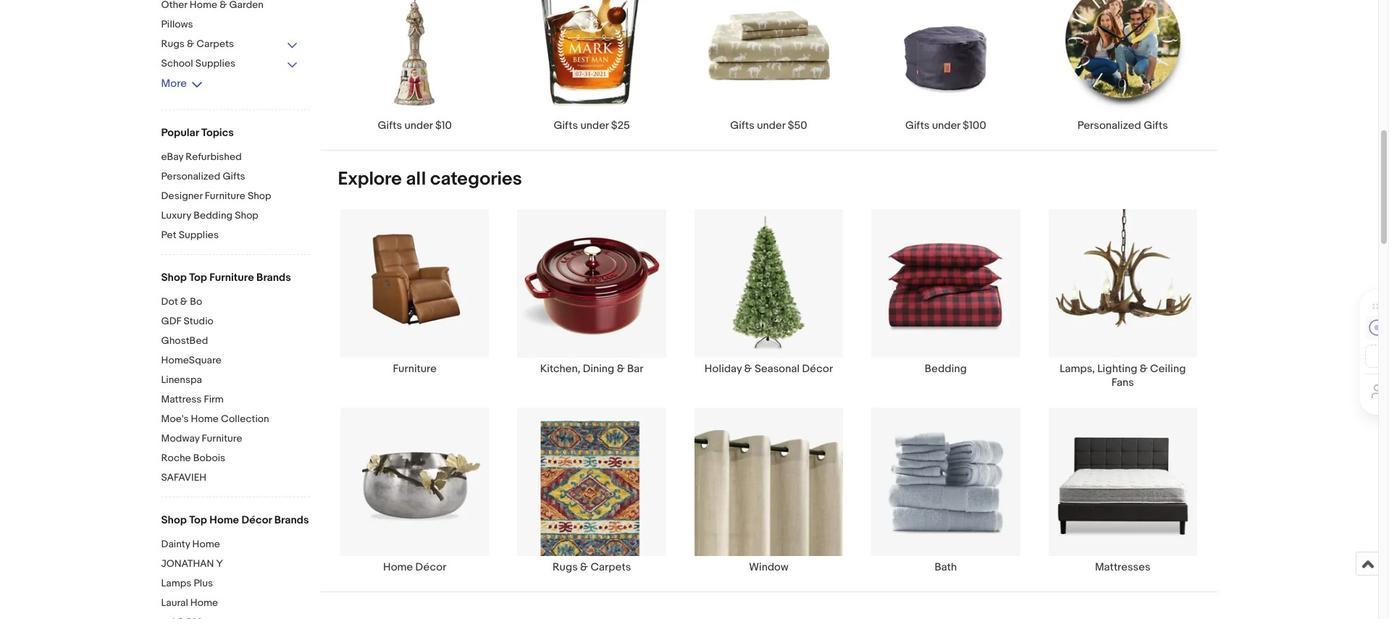Task type: describe. For each thing, give the bounding box(es) containing it.
mattresses link
[[1035, 407, 1212, 575]]

$10
[[435, 119, 452, 132]]

$25
[[611, 119, 630, 132]]

modway
[[161, 433, 200, 445]]

collection
[[221, 413, 269, 425]]

gifts for gifts under $25
[[554, 119, 578, 132]]

linenspa link
[[161, 374, 310, 388]]

décor for home
[[242, 514, 272, 528]]

shop top furniture brands
[[161, 271, 291, 285]]

safavieh link
[[161, 472, 310, 485]]

shop up 'dainty'
[[161, 514, 187, 528]]

kitchen, dining & bar link
[[504, 208, 681, 390]]

1 horizontal spatial personalized gifts link
[[1035, 0, 1212, 132]]

roche bobois link
[[161, 452, 310, 466]]

categories
[[430, 168, 522, 190]]

fans
[[1112, 376, 1135, 390]]

luxury
[[161, 209, 191, 222]]

topics
[[201, 126, 234, 140]]

shop up luxury bedding shop link at top left
[[248, 190, 271, 202]]

bath
[[935, 561, 957, 575]]

plus
[[194, 578, 213, 590]]

bobois
[[193, 452, 225, 464]]

bedding link
[[858, 208, 1035, 390]]

gdf
[[161, 315, 181, 328]]

bar
[[627, 362, 644, 376]]

linenspa
[[161, 374, 202, 386]]

under for $100
[[933, 119, 961, 132]]

modway furniture link
[[161, 433, 310, 446]]

1 vertical spatial brands
[[274, 514, 309, 528]]

bedding inside ebay refurbished personalized gifts designer furniture shop luxury bedding shop pet supplies
[[194, 209, 233, 222]]

gifts for gifts under $10
[[378, 119, 402, 132]]

& inside pillows rugs & carpets school supplies
[[187, 38, 194, 50]]

$100
[[963, 119, 987, 132]]

gifts inside ebay refurbished personalized gifts designer furniture shop luxury bedding shop pet supplies
[[223, 170, 245, 183]]

1 horizontal spatial carpets
[[591, 561, 631, 575]]

gdf studio link
[[161, 315, 310, 329]]

supplies inside pillows rugs & carpets school supplies
[[195, 57, 236, 70]]

holiday & seasonal décor
[[705, 362, 833, 376]]

dot
[[161, 296, 178, 308]]

top for furniture
[[189, 271, 207, 285]]

popular
[[161, 126, 199, 140]]

studio
[[184, 315, 214, 328]]

laural
[[161, 597, 188, 609]]

gifts for gifts under $50
[[731, 119, 755, 132]]

home inside dot & bo gdf studio ghostbed homesquare linenspa mattress firm moe's home collection modway furniture roche bobois safavieh
[[191, 413, 219, 425]]

holiday & seasonal décor link
[[681, 208, 858, 390]]

mattress
[[161, 393, 202, 406]]

ebay
[[161, 151, 183, 163]]

rugs & carpets button
[[161, 38, 299, 51]]

dainty
[[161, 538, 190, 551]]

bath link
[[858, 407, 1035, 575]]

dot & bo gdf studio ghostbed homesquare linenspa mattress firm moe's home collection modway furniture roche bobois safavieh
[[161, 296, 269, 484]]

explore all categories
[[338, 168, 522, 190]]

gifts under $10 link
[[326, 0, 504, 132]]

furniture link
[[326, 208, 504, 390]]

all
[[406, 168, 426, 190]]

rugs inside pillows rugs & carpets school supplies
[[161, 38, 185, 50]]

& inside lamps, lighting & ceiling fans
[[1140, 362, 1148, 376]]

ghostbed link
[[161, 335, 310, 349]]

gifts under $25
[[554, 119, 630, 132]]

designer furniture shop link
[[161, 190, 310, 204]]

pillows rugs & carpets school supplies
[[161, 18, 236, 70]]

ebay refurbished personalized gifts designer furniture shop luxury bedding shop pet supplies
[[161, 151, 271, 241]]

jonathan
[[161, 558, 214, 570]]

pet
[[161, 229, 176, 241]]

under for $50
[[757, 119, 786, 132]]

seasonal
[[755, 362, 800, 376]]

lamps
[[161, 578, 192, 590]]

lighting
[[1098, 362, 1138, 376]]

laural home link
[[161, 597, 310, 611]]

safavieh
[[161, 472, 207, 484]]

more button
[[161, 77, 203, 91]]

1 horizontal spatial rugs
[[553, 561, 578, 575]]

moe's home collection link
[[161, 413, 310, 427]]

explore
[[338, 168, 402, 190]]

1 horizontal spatial bedding
[[925, 362, 967, 376]]

gifts under $25 link
[[504, 0, 681, 132]]

furniture inside furniture link
[[393, 362, 437, 376]]



Task type: vqa. For each thing, say whether or not it's contained in the screenshot.
under for $50
yes



Task type: locate. For each thing, give the bounding box(es) containing it.
supplies inside ebay refurbished personalized gifts designer furniture shop luxury bedding shop pet supplies
[[179, 229, 219, 241]]

2 top from the top
[[189, 514, 207, 528]]

lamps, lighting & ceiling fans link
[[1035, 208, 1212, 390]]

1 horizontal spatial personalized
[[1078, 119, 1142, 132]]

gifts under $100
[[906, 119, 987, 132]]

ceiling
[[1151, 362, 1186, 376]]

1 horizontal spatial décor
[[416, 561, 447, 575]]

bedding
[[194, 209, 233, 222], [925, 362, 967, 376]]

décor
[[802, 362, 833, 376], [242, 514, 272, 528], [416, 561, 447, 575]]

shop down designer furniture shop link
[[235, 209, 259, 222]]

1 vertical spatial personalized
[[161, 170, 220, 183]]

&
[[187, 38, 194, 50], [180, 296, 188, 308], [617, 362, 625, 376], [745, 362, 753, 376], [1140, 362, 1148, 376], [580, 561, 588, 575]]

décor for seasonal
[[802, 362, 833, 376]]

personalized gifts
[[1078, 119, 1169, 132]]

luxury bedding shop link
[[161, 209, 310, 223]]

0 vertical spatial carpets
[[197, 38, 234, 50]]

kitchen,
[[540, 362, 581, 376]]

home décor
[[383, 561, 447, 575]]

gifts inside 'link'
[[906, 119, 930, 132]]

top for home
[[189, 514, 207, 528]]

brands up dainty home link
[[274, 514, 309, 528]]

pet supplies link
[[161, 229, 310, 243]]

0 vertical spatial top
[[189, 271, 207, 285]]

& inside dot & bo gdf studio ghostbed homesquare linenspa mattress firm moe's home collection modway furniture roche bobois safavieh
[[180, 296, 188, 308]]

2 vertical spatial décor
[[416, 561, 447, 575]]

gifts under $50
[[731, 119, 808, 132]]

ghostbed
[[161, 335, 208, 347]]

roche
[[161, 452, 191, 464]]

gifts under $10
[[378, 119, 452, 132]]

personalized inside ebay refurbished personalized gifts designer furniture shop luxury bedding shop pet supplies
[[161, 170, 220, 183]]

1 top from the top
[[189, 271, 207, 285]]

shop
[[248, 190, 271, 202], [235, 209, 259, 222], [161, 271, 187, 285], [161, 514, 187, 528]]

mattress firm link
[[161, 393, 310, 407]]

top
[[189, 271, 207, 285], [189, 514, 207, 528]]

1 vertical spatial personalized gifts link
[[161, 170, 310, 184]]

1 under from the left
[[405, 119, 433, 132]]

dot & bo link
[[161, 296, 310, 309]]

window link
[[681, 407, 858, 575]]

gifts under $50 link
[[681, 0, 858, 132]]

home décor link
[[326, 407, 504, 575]]

0 horizontal spatial personalized gifts link
[[161, 170, 310, 184]]

pillows
[[161, 18, 193, 30]]

shop top home décor brands
[[161, 514, 309, 528]]

0 horizontal spatial décor
[[242, 514, 272, 528]]

1 vertical spatial carpets
[[591, 561, 631, 575]]

0 horizontal spatial personalized
[[161, 170, 220, 183]]

2 under from the left
[[581, 119, 609, 132]]

kitchen, dining & bar
[[540, 362, 644, 376]]

school
[[161, 57, 193, 70]]

3 under from the left
[[757, 119, 786, 132]]

designer
[[161, 190, 203, 202]]

furniture
[[205, 190, 245, 202], [210, 271, 254, 285], [393, 362, 437, 376], [202, 433, 242, 445]]

0 vertical spatial bedding
[[194, 209, 233, 222]]

pillows link
[[161, 18, 299, 32]]

rugs & carpets link
[[504, 407, 681, 575]]

homesquare
[[161, 354, 222, 367]]

under left $25
[[581, 119, 609, 132]]

0 vertical spatial brands
[[257, 271, 291, 285]]

shop up dot
[[161, 271, 187, 285]]

$50
[[788, 119, 808, 132]]

under
[[405, 119, 433, 132], [581, 119, 609, 132], [757, 119, 786, 132], [933, 119, 961, 132]]

1 vertical spatial décor
[[242, 514, 272, 528]]

supplies
[[195, 57, 236, 70], [179, 229, 219, 241]]

firm
[[204, 393, 224, 406]]

0 horizontal spatial bedding
[[194, 209, 233, 222]]

refurbished
[[186, 151, 242, 163]]

popular topics
[[161, 126, 234, 140]]

furniture inside dot & bo gdf studio ghostbed homesquare linenspa mattress firm moe's home collection modway furniture roche bobois safavieh
[[202, 433, 242, 445]]

school supplies button
[[161, 57, 299, 71]]

rugs & carpets
[[553, 561, 631, 575]]

& inside the holiday & seasonal décor link
[[745, 362, 753, 376]]

under for $10
[[405, 119, 433, 132]]

top up 'dainty'
[[189, 514, 207, 528]]

personalized
[[1078, 119, 1142, 132], [161, 170, 220, 183]]

0 vertical spatial personalized gifts link
[[1035, 0, 1212, 132]]

carpets inside pillows rugs & carpets school supplies
[[197, 38, 234, 50]]

more
[[161, 77, 187, 91]]

0 horizontal spatial rugs
[[161, 38, 185, 50]]

supplies down the "rugs & carpets" dropdown button
[[195, 57, 236, 70]]

jonathan y link
[[161, 558, 310, 572]]

dining
[[583, 362, 615, 376]]

under left '$100'
[[933, 119, 961, 132]]

0 vertical spatial personalized
[[1078, 119, 1142, 132]]

window
[[749, 561, 789, 575]]

ebay refurbished link
[[161, 151, 310, 164]]

dainty home jonathan y lamps plus laural home
[[161, 538, 223, 609]]

0 vertical spatial rugs
[[161, 38, 185, 50]]

under left '$50' at the right
[[757, 119, 786, 132]]

1 vertical spatial bedding
[[925, 362, 967, 376]]

brands
[[257, 271, 291, 285], [274, 514, 309, 528]]

y
[[216, 558, 223, 570]]

& inside kitchen, dining & bar link
[[617, 362, 625, 376]]

2 horizontal spatial décor
[[802, 362, 833, 376]]

brands up dot & bo link
[[257, 271, 291, 285]]

1 vertical spatial top
[[189, 514, 207, 528]]

homesquare link
[[161, 354, 310, 368]]

gifts for gifts under $100
[[906, 119, 930, 132]]

1 vertical spatial rugs
[[553, 561, 578, 575]]

0 vertical spatial décor
[[802, 362, 833, 376]]

lamps,
[[1060, 362, 1096, 376]]

top up bo
[[189, 271, 207, 285]]

holiday
[[705, 362, 742, 376]]

dainty home link
[[161, 538, 310, 552]]

personalized gifts link
[[1035, 0, 1212, 132], [161, 170, 310, 184]]

moe's
[[161, 413, 189, 425]]

& inside rugs & carpets link
[[580, 561, 588, 575]]

bo
[[190, 296, 202, 308]]

rugs
[[161, 38, 185, 50], [553, 561, 578, 575]]

0 vertical spatial supplies
[[195, 57, 236, 70]]

supplies down luxury
[[179, 229, 219, 241]]

4 under from the left
[[933, 119, 961, 132]]

lamps plus link
[[161, 578, 310, 591]]

0 horizontal spatial carpets
[[197, 38, 234, 50]]

under left $10
[[405, 119, 433, 132]]

1 vertical spatial supplies
[[179, 229, 219, 241]]

under for $25
[[581, 119, 609, 132]]

gifts
[[378, 119, 402, 132], [554, 119, 578, 132], [731, 119, 755, 132], [906, 119, 930, 132], [1144, 119, 1169, 132], [223, 170, 245, 183]]

gifts under $100 link
[[858, 0, 1035, 132]]

mattresses
[[1096, 561, 1151, 575]]

carpets
[[197, 38, 234, 50], [591, 561, 631, 575]]

under inside 'link'
[[933, 119, 961, 132]]

furniture inside ebay refurbished personalized gifts designer furniture shop luxury bedding shop pet supplies
[[205, 190, 245, 202]]



